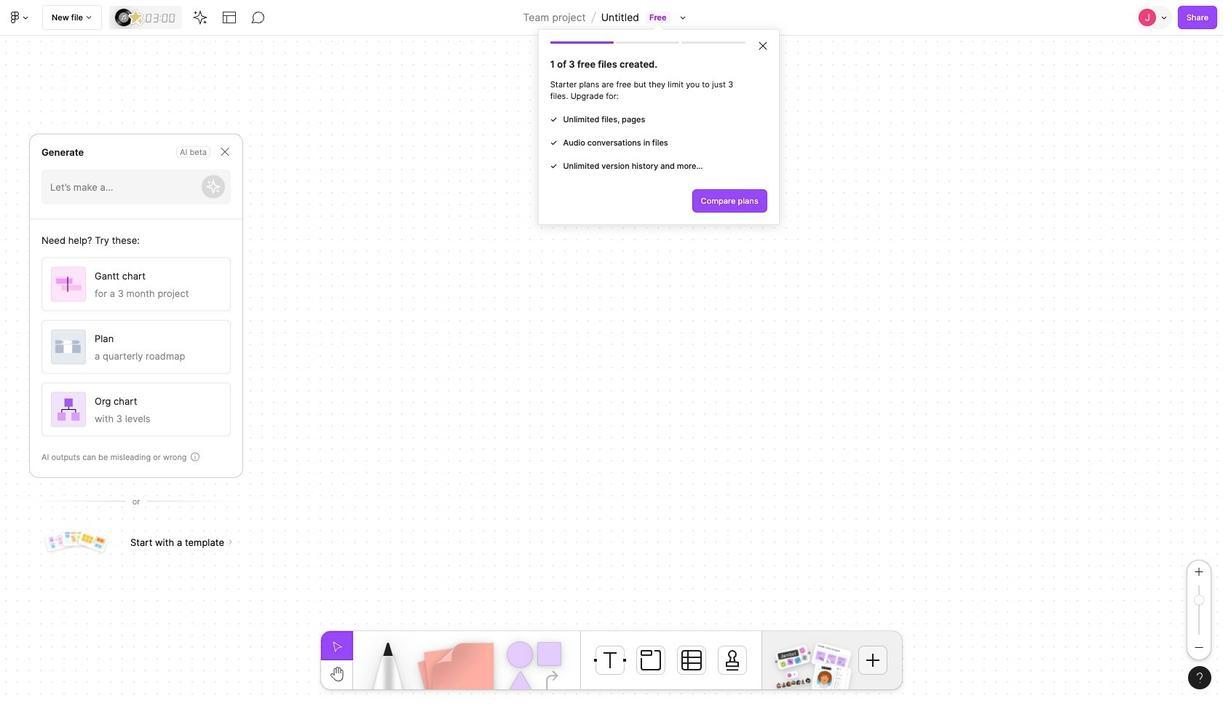 Task type: vqa. For each thing, say whether or not it's contained in the screenshot.
Search for anything text box
no



Task type: locate. For each thing, give the bounding box(es) containing it.
team cooldown image
[[812, 643, 852, 673]]

multiplayer tools image
[[1160, 0, 1171, 35]]

File name text field
[[601, 8, 640, 27]]

thumbnail of a template image
[[75, 528, 111, 556], [59, 528, 93, 550], [41, 528, 77, 556]]

help image
[[1198, 673, 1203, 683]]

main toolbar region
[[0, 0, 1224, 225]]



Task type: describe. For each thing, give the bounding box(es) containing it.
info 16 image
[[189, 451, 201, 463]]

view comments image
[[251, 10, 266, 25]]



